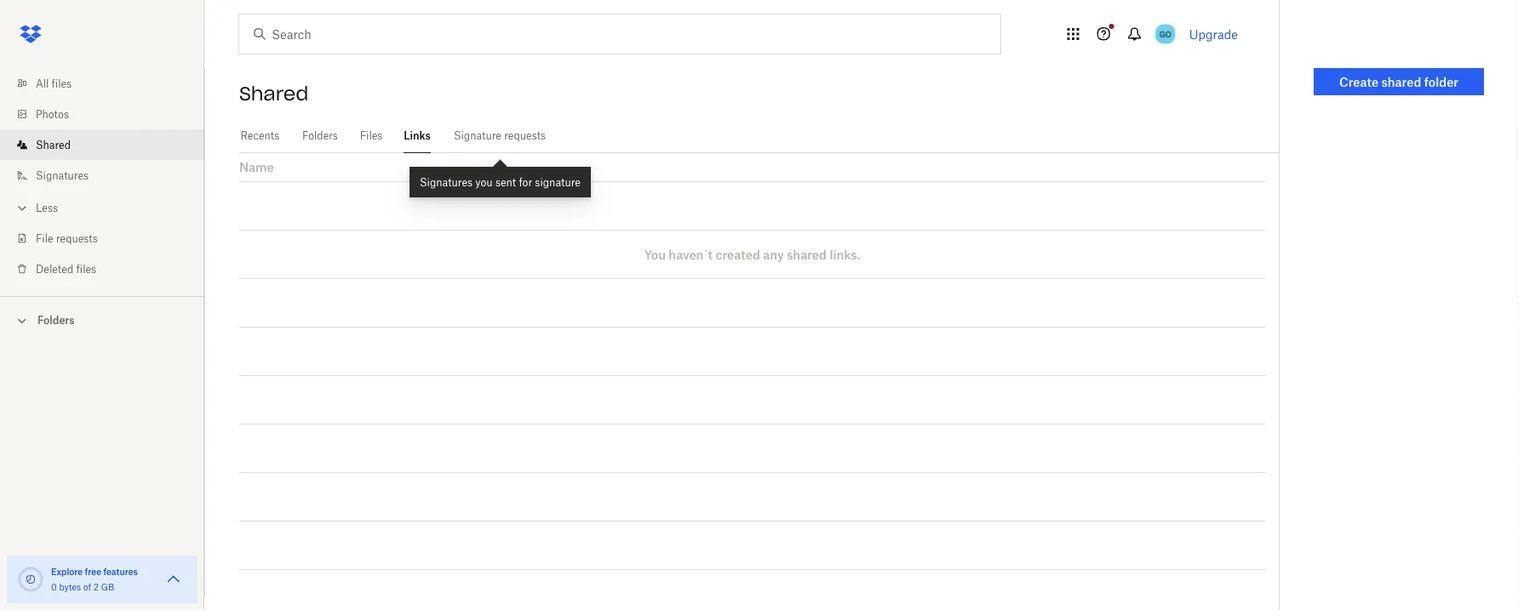 Task type: locate. For each thing, give the bounding box(es) containing it.
recents
[[241, 129, 280, 142]]

1 horizontal spatial shared
[[239, 82, 309, 106]]

photos link
[[14, 99, 204, 129]]

1 vertical spatial files
[[76, 263, 96, 276]]

signatures up less
[[36, 169, 89, 182]]

0 vertical spatial shared
[[239, 82, 309, 106]]

deleted files
[[36, 263, 96, 276]]

less
[[36, 201, 58, 214]]

signatures link
[[14, 160, 204, 191]]

1 horizontal spatial files
[[76, 263, 96, 276]]

files right all at the top of the page
[[52, 77, 72, 90]]

1 vertical spatial shared
[[36, 138, 71, 151]]

features
[[103, 567, 138, 577]]

shared link
[[14, 129, 204, 160]]

Search in folder "Dropbox" text field
[[272, 25, 966, 43]]

list
[[0, 58, 204, 296]]

folders link
[[301, 119, 339, 151]]

all
[[36, 77, 49, 90]]

upgrade link
[[1190, 27, 1238, 41]]

shared
[[1382, 75, 1422, 89], [787, 247, 827, 262]]

0 horizontal spatial shared
[[787, 247, 827, 262]]

shared
[[239, 82, 309, 106], [36, 138, 71, 151]]

1 horizontal spatial requests
[[504, 129, 546, 142]]

shared left folder
[[1382, 75, 1422, 89]]

any
[[763, 247, 784, 262]]

1 horizontal spatial signatures
[[420, 176, 473, 189]]

signatures for signatures you sent for signature
[[420, 176, 473, 189]]

signatures
[[36, 169, 89, 182], [420, 176, 473, 189]]

1 horizontal spatial shared
[[1382, 75, 1422, 89]]

signatures left you
[[420, 176, 473, 189]]

shared up recents link
[[239, 82, 309, 106]]

folders down deleted
[[37, 314, 75, 327]]

links.
[[830, 247, 861, 262]]

shared right any at the right top of page
[[787, 247, 827, 262]]

haven`t
[[669, 247, 713, 262]]

signatures for signatures
[[36, 169, 89, 182]]

0 horizontal spatial requests
[[56, 232, 98, 245]]

folders left files
[[302, 129, 338, 142]]

0 horizontal spatial files
[[52, 77, 72, 90]]

deleted
[[36, 263, 74, 276]]

2
[[93, 582, 99, 593]]

0 vertical spatial shared
[[1382, 75, 1422, 89]]

files
[[360, 129, 383, 142]]

requests
[[504, 129, 546, 142], [56, 232, 98, 245]]

shared inside button
[[1382, 75, 1422, 89]]

signature requests link
[[451, 119, 549, 151]]

files
[[52, 77, 72, 90], [76, 263, 96, 276]]

1 vertical spatial requests
[[56, 232, 98, 245]]

go button
[[1152, 20, 1179, 48]]

shared down photos
[[36, 138, 71, 151]]

list containing all files
[[0, 58, 204, 296]]

0 vertical spatial requests
[[504, 129, 546, 142]]

requests up the for at the left top of page
[[504, 129, 546, 142]]

0 horizontal spatial shared
[[36, 138, 71, 151]]

tab list
[[239, 119, 1279, 153]]

folders button
[[0, 307, 204, 333]]

recents link
[[239, 119, 281, 151]]

all files link
[[14, 68, 204, 99]]

folder
[[1425, 75, 1459, 89]]

0 horizontal spatial folders
[[37, 314, 75, 327]]

files right deleted
[[76, 263, 96, 276]]

0 horizontal spatial signatures
[[36, 169, 89, 182]]

1 vertical spatial folders
[[37, 314, 75, 327]]

for
[[519, 176, 532, 189]]

1 horizontal spatial folders
[[302, 129, 338, 142]]

folders
[[302, 129, 338, 142], [37, 314, 75, 327]]

file requests
[[36, 232, 98, 245]]

shared list item
[[0, 129, 204, 160]]

requests right "file"
[[56, 232, 98, 245]]

0 vertical spatial folders
[[302, 129, 338, 142]]

0 vertical spatial files
[[52, 77, 72, 90]]

signatures inside list
[[36, 169, 89, 182]]



Task type: vqa. For each thing, say whether or not it's contained in the screenshot.
"Explore"
yes



Task type: describe. For each thing, give the bounding box(es) containing it.
all files
[[36, 77, 72, 90]]

dropbox image
[[14, 17, 48, 51]]

requests for file requests
[[56, 232, 98, 245]]

create shared folder button
[[1314, 68, 1485, 95]]

bytes
[[59, 582, 81, 593]]

1 vertical spatial shared
[[787, 247, 827, 262]]

you haven`t created any shared links.
[[644, 247, 861, 262]]

files for deleted files
[[76, 263, 96, 276]]

signatures you sent for signature
[[420, 176, 581, 189]]

you
[[476, 176, 493, 189]]

quota usage element
[[17, 566, 44, 594]]

of
[[83, 582, 91, 593]]

links
[[404, 129, 431, 142]]

signature requests
[[454, 129, 546, 142]]

file
[[36, 232, 53, 245]]

explore free features 0 bytes of 2 gb
[[51, 567, 138, 593]]

go
[[1160, 29, 1172, 39]]

less image
[[14, 200, 31, 217]]

sent
[[496, 176, 516, 189]]

you
[[644, 247, 666, 262]]

name
[[239, 160, 274, 175]]

folders inside button
[[37, 314, 75, 327]]

create shared folder
[[1340, 75, 1459, 89]]

create
[[1340, 75, 1379, 89]]

requests for signature requests
[[504, 129, 546, 142]]

created
[[716, 247, 761, 262]]

gb
[[101, 582, 114, 593]]

file requests link
[[14, 223, 204, 254]]

files for all files
[[52, 77, 72, 90]]

signature
[[535, 176, 581, 189]]

deleted files link
[[14, 254, 204, 284]]

links link
[[404, 119, 431, 151]]

tab list containing recents
[[239, 119, 1279, 153]]

shared inside shared list item
[[36, 138, 71, 151]]

files link
[[360, 119, 383, 151]]

signature
[[454, 129, 502, 142]]

upgrade
[[1190, 27, 1238, 41]]

0
[[51, 582, 57, 593]]

folders inside tab list
[[302, 129, 338, 142]]

free
[[85, 567, 101, 577]]

photos
[[36, 108, 69, 121]]

explore
[[51, 567, 83, 577]]



